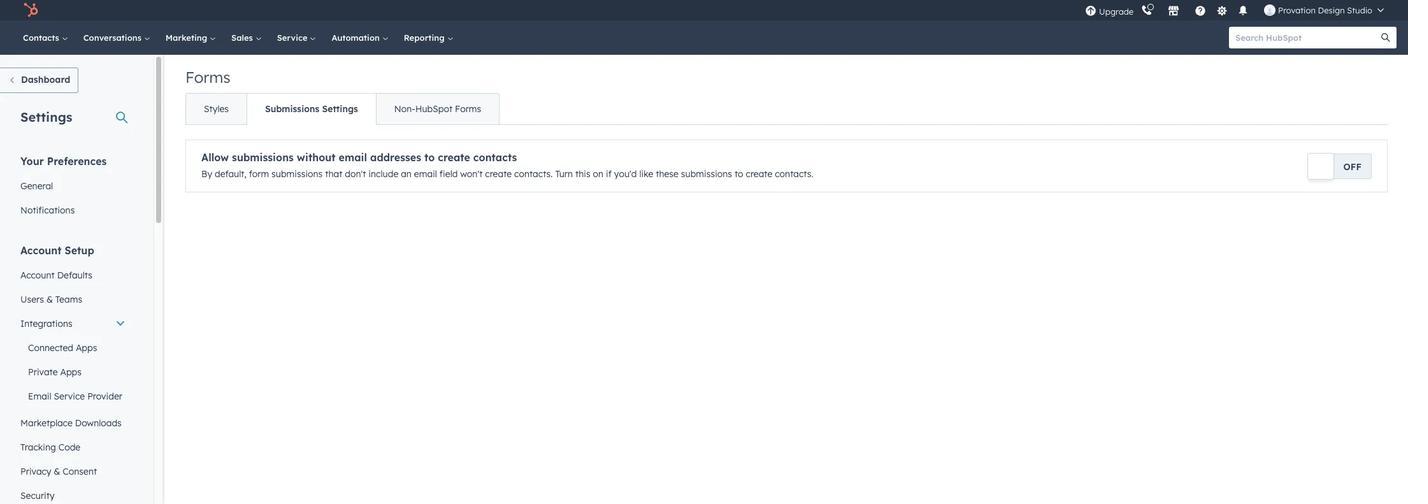 Task type: describe. For each thing, give the bounding box(es) containing it.
account for account defaults
[[20, 270, 55, 281]]

consent
[[63, 466, 97, 477]]

service inside email service provider link
[[54, 391, 85, 402]]

calling icon button
[[1136, 2, 1158, 18]]

dashboard link
[[0, 68, 79, 93]]

calling icon image
[[1141, 5, 1153, 17]]

search image
[[1382, 33, 1391, 42]]

downloads
[[75, 417, 122, 429]]

don't
[[345, 168, 366, 180]]

your
[[20, 155, 44, 168]]

apps for connected apps
[[76, 342, 97, 354]]

provation design studio
[[1278, 5, 1373, 15]]

tracking code
[[20, 442, 80, 453]]

account setup
[[20, 244, 94, 257]]

notifications button
[[1233, 0, 1254, 20]]

contacts
[[23, 33, 62, 43]]

you'd
[[614, 168, 637, 180]]

conversations
[[83, 33, 144, 43]]

james peterson image
[[1264, 4, 1276, 16]]

privacy & consent link
[[13, 459, 133, 484]]

private
[[28, 366, 58, 378]]

email service provider
[[28, 391, 122, 402]]

email
[[28, 391, 51, 402]]

upgrade
[[1099, 6, 1134, 16]]

form
[[249, 168, 269, 180]]

code
[[58, 442, 80, 453]]

0 horizontal spatial create
[[438, 151, 470, 164]]

studio
[[1347, 5, 1373, 15]]

users
[[20, 294, 44, 305]]

private apps link
[[13, 360, 133, 384]]

users & teams
[[20, 294, 82, 305]]

your preferences element
[[13, 154, 133, 222]]

by
[[201, 168, 212, 180]]

service inside service link
[[277, 33, 310, 43]]

submissions
[[265, 103, 319, 115]]

non-
[[394, 103, 415, 115]]

account defaults
[[20, 270, 92, 281]]

users & teams link
[[13, 287, 133, 312]]

help image
[[1195, 6, 1206, 17]]

turn
[[555, 168, 573, 180]]

like
[[639, 168, 653, 180]]

off
[[1344, 161, 1362, 173]]

service link
[[269, 20, 324, 55]]

provation
[[1278, 5, 1316, 15]]

hubspot image
[[23, 3, 38, 18]]

contacts
[[473, 151, 517, 164]]

styles
[[204, 103, 229, 115]]

default,
[[215, 168, 246, 180]]

automation
[[332, 33, 382, 43]]

menu containing provation design studio
[[1084, 0, 1393, 20]]

on
[[593, 168, 604, 180]]

notifications
[[20, 205, 75, 216]]

connected apps link
[[13, 336, 133, 360]]

1 vertical spatial email
[[414, 168, 437, 180]]

tracking code link
[[13, 435, 133, 459]]

this
[[575, 168, 591, 180]]

submissions settings link
[[247, 94, 376, 124]]

without
[[297, 151, 336, 164]]

sales link
[[224, 20, 269, 55]]

email service provider link
[[13, 384, 133, 408]]

search button
[[1375, 27, 1397, 48]]

preferences
[[47, 155, 107, 168]]

non-hubspot forms link
[[376, 94, 499, 124]]

2 horizontal spatial create
[[746, 168, 773, 180]]

1 horizontal spatial create
[[485, 168, 512, 180]]

submissions down without
[[272, 168, 323, 180]]

your preferences
[[20, 155, 107, 168]]

private apps
[[28, 366, 82, 378]]

integrations button
[[13, 312, 133, 336]]



Task type: locate. For each thing, give the bounding box(es) containing it.
0 horizontal spatial email
[[339, 151, 367, 164]]

reporting
[[404, 33, 447, 43]]

non-hubspot forms
[[394, 103, 481, 115]]

privacy & consent
[[20, 466, 97, 477]]

forms
[[185, 68, 231, 87], [455, 103, 481, 115]]

submissions right these
[[681, 168, 732, 180]]

general
[[20, 180, 53, 192]]

settings
[[322, 103, 358, 115], [20, 109, 72, 125]]

hubspot link
[[15, 3, 48, 18]]

notifications image
[[1238, 6, 1249, 17]]

2 contacts. from the left
[[775, 168, 814, 180]]

1 vertical spatial to
[[735, 168, 743, 180]]

1 vertical spatial &
[[54, 466, 60, 477]]

apps up email service provider link
[[60, 366, 82, 378]]

marketplace downloads
[[20, 417, 122, 429]]

1 horizontal spatial service
[[277, 33, 310, 43]]

field
[[440, 168, 458, 180]]

notifications link
[[13, 198, 133, 222]]

0 horizontal spatial settings
[[20, 109, 72, 125]]

an
[[401, 168, 412, 180]]

& for privacy
[[54, 466, 60, 477]]

account
[[20, 244, 62, 257], [20, 270, 55, 281]]

1 vertical spatial service
[[54, 391, 85, 402]]

submissions
[[232, 151, 294, 164], [272, 168, 323, 180], [681, 168, 732, 180]]

1 horizontal spatial contacts.
[[775, 168, 814, 180]]

upgrade image
[[1085, 5, 1097, 17]]

0 vertical spatial to
[[424, 151, 435, 164]]

allow submissions without email addresses to create contacts by default, form submissions that don't include an email field won't create contacts. turn this on if you'd like these submissions to create contacts.
[[201, 151, 814, 180]]

0 horizontal spatial contacts.
[[514, 168, 553, 180]]

include
[[369, 168, 398, 180]]

1 contacts. from the left
[[514, 168, 553, 180]]

service
[[277, 33, 310, 43], [54, 391, 85, 402]]

1 horizontal spatial forms
[[455, 103, 481, 115]]

0 vertical spatial apps
[[76, 342, 97, 354]]

these
[[656, 168, 679, 180]]

won't
[[460, 168, 483, 180]]

teams
[[55, 294, 82, 305]]

2 account from the top
[[20, 270, 55, 281]]

service down the private apps "link"
[[54, 391, 85, 402]]

general link
[[13, 174, 133, 198]]

contacts link
[[15, 20, 76, 55]]

Search HubSpot search field
[[1229, 27, 1385, 48]]

email right an
[[414, 168, 437, 180]]

allow
[[201, 151, 229, 164]]

1 horizontal spatial email
[[414, 168, 437, 180]]

connected
[[28, 342, 73, 354]]

addresses
[[370, 151, 421, 164]]

service right sales link
[[277, 33, 310, 43]]

marketplace
[[20, 417, 73, 429]]

security
[[20, 490, 55, 502]]

1 vertical spatial account
[[20, 270, 55, 281]]

that
[[325, 168, 342, 180]]

account up account defaults
[[20, 244, 62, 257]]

marketing link
[[158, 20, 224, 55]]

contacts.
[[514, 168, 553, 180], [775, 168, 814, 180]]

dashboard
[[21, 74, 70, 85]]

marketplaces image
[[1168, 6, 1180, 17]]

connected apps
[[28, 342, 97, 354]]

help button
[[1190, 0, 1212, 20]]

account defaults link
[[13, 263, 133, 287]]

marketplace downloads link
[[13, 411, 133, 435]]

& right the users
[[46, 294, 53, 305]]

account up the users
[[20, 270, 55, 281]]

apps up the private apps "link"
[[76, 342, 97, 354]]

0 horizontal spatial service
[[54, 391, 85, 402]]

hubspot
[[415, 103, 453, 115]]

privacy
[[20, 466, 51, 477]]

account setup element
[[13, 243, 133, 504]]

0 vertical spatial account
[[20, 244, 62, 257]]

conversations link
[[76, 20, 158, 55]]

1 horizontal spatial to
[[735, 168, 743, 180]]

settings down dashboard
[[20, 109, 72, 125]]

submissions up form
[[232, 151, 294, 164]]

1 horizontal spatial &
[[54, 466, 60, 477]]

email up the don't
[[339, 151, 367, 164]]

& inside "users & teams" link
[[46, 294, 53, 305]]

0 vertical spatial email
[[339, 151, 367, 164]]

0 horizontal spatial to
[[424, 151, 435, 164]]

1 account from the top
[[20, 244, 62, 257]]

setup
[[65, 244, 94, 257]]

& right privacy
[[54, 466, 60, 477]]

reporting link
[[396, 20, 461, 55]]

tracking
[[20, 442, 56, 453]]

email
[[339, 151, 367, 164], [414, 168, 437, 180]]

styles link
[[186, 94, 247, 124]]

settings link
[[1214, 4, 1230, 17]]

0 vertical spatial forms
[[185, 68, 231, 87]]

account for account setup
[[20, 244, 62, 257]]

menu
[[1084, 0, 1393, 20]]

create
[[438, 151, 470, 164], [485, 168, 512, 180], [746, 168, 773, 180]]

marketing
[[166, 33, 210, 43]]

0 horizontal spatial &
[[46, 294, 53, 305]]

1 horizontal spatial settings
[[322, 103, 358, 115]]

& for users
[[46, 294, 53, 305]]

apps inside connected apps link
[[76, 342, 97, 354]]

& inside privacy & consent link
[[54, 466, 60, 477]]

provation design studio button
[[1257, 0, 1392, 20]]

navigation
[[185, 93, 500, 125]]

1 vertical spatial forms
[[455, 103, 481, 115]]

design
[[1318, 5, 1345, 15]]

0 vertical spatial &
[[46, 294, 53, 305]]

automation link
[[324, 20, 396, 55]]

1 vertical spatial apps
[[60, 366, 82, 378]]

apps
[[76, 342, 97, 354], [60, 366, 82, 378]]

apps inside the private apps "link"
[[60, 366, 82, 378]]

if
[[606, 168, 612, 180]]

forms right "hubspot"
[[455, 103, 481, 115]]

sales
[[231, 33, 255, 43]]

0 horizontal spatial forms
[[185, 68, 231, 87]]

forms inside navigation
[[455, 103, 481, 115]]

security link
[[13, 484, 133, 504]]

integrations
[[20, 318, 72, 329]]

to
[[424, 151, 435, 164], [735, 168, 743, 180]]

navigation containing styles
[[185, 93, 500, 125]]

settings right submissions at the left of the page
[[322, 103, 358, 115]]

0 vertical spatial service
[[277, 33, 310, 43]]

defaults
[[57, 270, 92, 281]]

marketplaces button
[[1161, 0, 1187, 20]]

settings image
[[1216, 5, 1228, 17]]

forms up styles link
[[185, 68, 231, 87]]

apps for private apps
[[60, 366, 82, 378]]

submissions settings
[[265, 103, 358, 115]]

provider
[[87, 391, 122, 402]]



Task type: vqa. For each thing, say whether or not it's contained in the screenshot.
Privacy
yes



